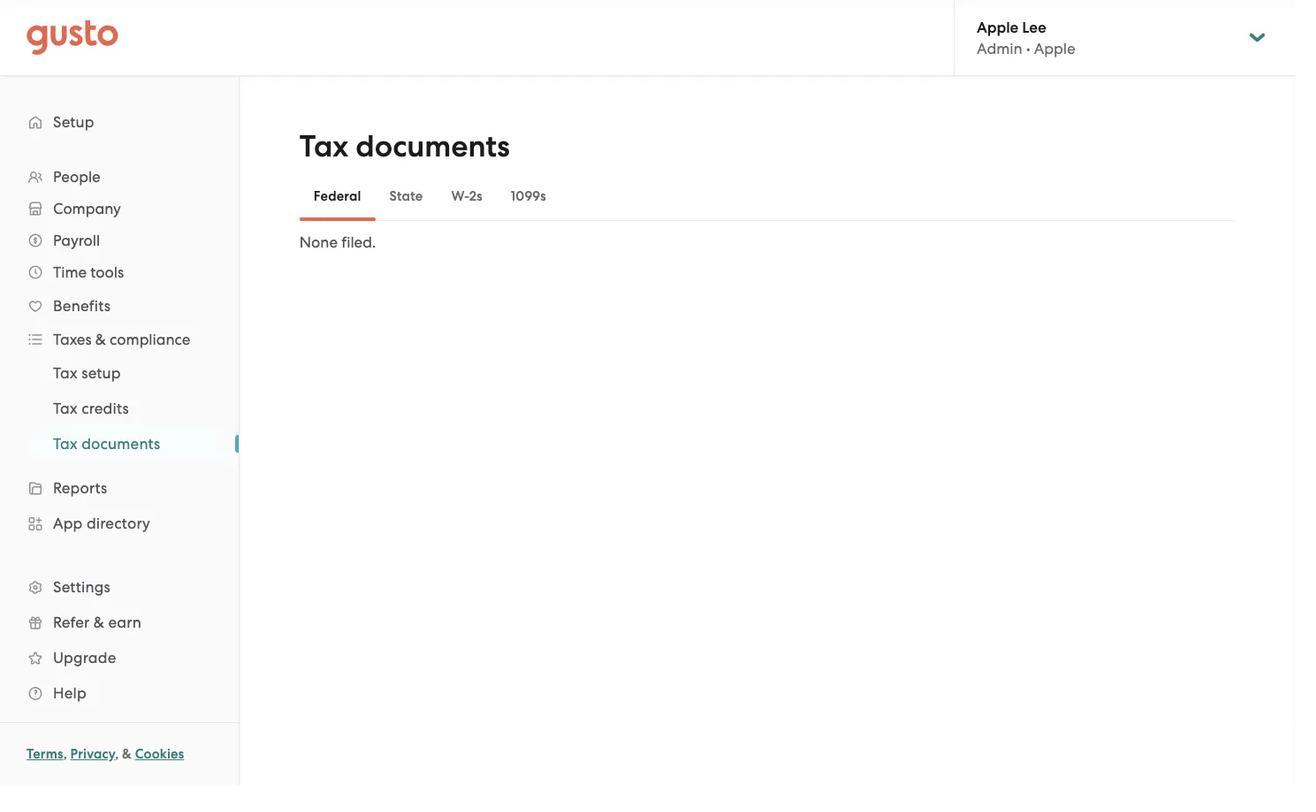 Task type: locate. For each thing, give the bounding box(es) containing it.
tax down taxes
[[53, 364, 78, 382]]

tax for tax credits 'link'
[[53, 400, 78, 418]]

, left cookies button
[[115, 747, 119, 763]]

& left the earn
[[94, 614, 104, 632]]

,
[[63, 747, 67, 763], [115, 747, 119, 763]]

0 horizontal spatial documents
[[82, 435, 161, 453]]

tax inside tax credits 'link'
[[53, 400, 78, 418]]

1 vertical spatial tax documents
[[53, 435, 161, 453]]

privacy link
[[70, 747, 115, 763]]

refer & earn
[[53, 614, 141, 632]]

1 vertical spatial &
[[94, 614, 104, 632]]

tax
[[300, 129, 349, 165], [53, 364, 78, 382], [53, 400, 78, 418], [53, 435, 78, 453]]

tax inside tax documents link
[[53, 435, 78, 453]]

home image
[[27, 20, 119, 55]]

documents up state
[[356, 129, 510, 165]]

terms , privacy , & cookies
[[27, 747, 184, 763]]

tax left credits
[[53, 400, 78, 418]]

& for earn
[[94, 614, 104, 632]]

terms link
[[27, 747, 63, 763]]

& inside dropdown button
[[95, 331, 106, 349]]

tax for tax setup link
[[53, 364, 78, 382]]

reports
[[53, 479, 107, 497]]

1 vertical spatial documents
[[82, 435, 161, 453]]

tax documents up state
[[300, 129, 510, 165]]

tax down tax credits
[[53, 435, 78, 453]]

federal button
[[300, 175, 376, 218]]

1 horizontal spatial ,
[[115, 747, 119, 763]]

•
[[1027, 40, 1031, 57]]

company button
[[18, 193, 221, 225]]

1 horizontal spatial documents
[[356, 129, 510, 165]]

tax inside tax setup link
[[53, 364, 78, 382]]

0 vertical spatial tax documents
[[300, 129, 510, 165]]

taxes & compliance
[[53, 331, 191, 349]]

tax documents
[[300, 129, 510, 165], [53, 435, 161, 453]]

filed.
[[342, 234, 376, 251]]

w-
[[451, 188, 469, 204]]

& right taxes
[[95, 331, 106, 349]]

credits
[[82, 400, 129, 418]]

& left cookies button
[[122, 747, 132, 763]]

&
[[95, 331, 106, 349], [94, 614, 104, 632], [122, 747, 132, 763]]

settings
[[53, 579, 110, 596]]

lee
[[1023, 18, 1047, 36]]

apple right •
[[1035, 40, 1076, 57]]

documents inside tax documents link
[[82, 435, 161, 453]]

& for compliance
[[95, 331, 106, 349]]

0 vertical spatial &
[[95, 331, 106, 349]]

1 horizontal spatial tax documents
[[300, 129, 510, 165]]

0 vertical spatial documents
[[356, 129, 510, 165]]

setup
[[82, 364, 121, 382]]

tax for tax documents link
[[53, 435, 78, 453]]

tax documents down credits
[[53, 435, 161, 453]]

1 list from the top
[[0, 161, 239, 711]]

apple up admin
[[977, 18, 1019, 36]]

2 vertical spatial &
[[122, 747, 132, 763]]

people button
[[18, 161, 221, 193]]

tax documents inside list
[[53, 435, 161, 453]]

app
[[53, 515, 83, 533]]

taxes
[[53, 331, 92, 349]]

list containing tax setup
[[0, 356, 239, 462]]

federal
[[314, 188, 361, 204]]

terms
[[27, 747, 63, 763]]

app directory link
[[18, 508, 221, 540]]

1 horizontal spatial apple
[[1035, 40, 1076, 57]]

apple lee admin • apple
[[977, 18, 1076, 57]]

list
[[0, 161, 239, 711], [0, 356, 239, 462]]

earn
[[108, 614, 141, 632]]

cookies button
[[135, 744, 184, 765]]

time
[[53, 264, 87, 281]]

0 horizontal spatial tax documents
[[53, 435, 161, 453]]

privacy
[[70, 747, 115, 763]]

, left privacy
[[63, 747, 67, 763]]

0 vertical spatial apple
[[977, 18, 1019, 36]]

documents
[[356, 129, 510, 165], [82, 435, 161, 453]]

documents down tax credits 'link'
[[82, 435, 161, 453]]

2 , from the left
[[115, 747, 119, 763]]

tax setup
[[53, 364, 121, 382]]

0 horizontal spatial ,
[[63, 747, 67, 763]]

apple
[[977, 18, 1019, 36], [1035, 40, 1076, 57]]

cookies
[[135, 747, 184, 763]]

2 list from the top
[[0, 356, 239, 462]]

1 vertical spatial apple
[[1035, 40, 1076, 57]]



Task type: describe. For each thing, give the bounding box(es) containing it.
payroll button
[[18, 225, 221, 257]]

tax documents link
[[32, 428, 221, 460]]

none filed.
[[300, 234, 376, 251]]

payroll
[[53, 232, 100, 249]]

benefits
[[53, 297, 111, 315]]

compliance
[[110, 331, 191, 349]]

admin
[[977, 40, 1023, 57]]

help link
[[18, 678, 221, 709]]

1 , from the left
[[63, 747, 67, 763]]

benefits link
[[18, 290, 221, 322]]

reports link
[[18, 472, 221, 504]]

gusto navigation element
[[0, 76, 239, 740]]

1099s
[[511, 188, 547, 204]]

none
[[300, 234, 338, 251]]

state
[[390, 188, 423, 204]]

tax up federal
[[300, 129, 349, 165]]

tax forms tab list
[[300, 172, 1236, 221]]

tax credits link
[[32, 393, 221, 425]]

upgrade link
[[18, 642, 221, 674]]

time tools
[[53, 264, 124, 281]]

tools
[[90, 264, 124, 281]]

w-2s
[[451, 188, 483, 204]]

setup
[[53, 113, 94, 131]]

w-2s button
[[437, 175, 497, 218]]

2s
[[469, 188, 483, 204]]

people
[[53, 168, 101, 186]]

1099s button
[[497, 175, 561, 218]]

help
[[53, 685, 87, 702]]

refer & earn link
[[18, 607, 221, 639]]

refer
[[53, 614, 90, 632]]

time tools button
[[18, 257, 221, 288]]

0 horizontal spatial apple
[[977, 18, 1019, 36]]

setup link
[[18, 106, 221, 138]]

company
[[53, 200, 121, 218]]

app directory
[[53, 515, 150, 533]]

settings link
[[18, 571, 221, 603]]

taxes & compliance button
[[18, 324, 221, 356]]

list containing people
[[0, 161, 239, 711]]

directory
[[87, 515, 150, 533]]

tax credits
[[53, 400, 129, 418]]

tax setup link
[[32, 357, 221, 389]]

upgrade
[[53, 649, 116, 667]]

state button
[[376, 175, 437, 218]]



Task type: vqa. For each thing, say whether or not it's contained in the screenshot.
Street
no



